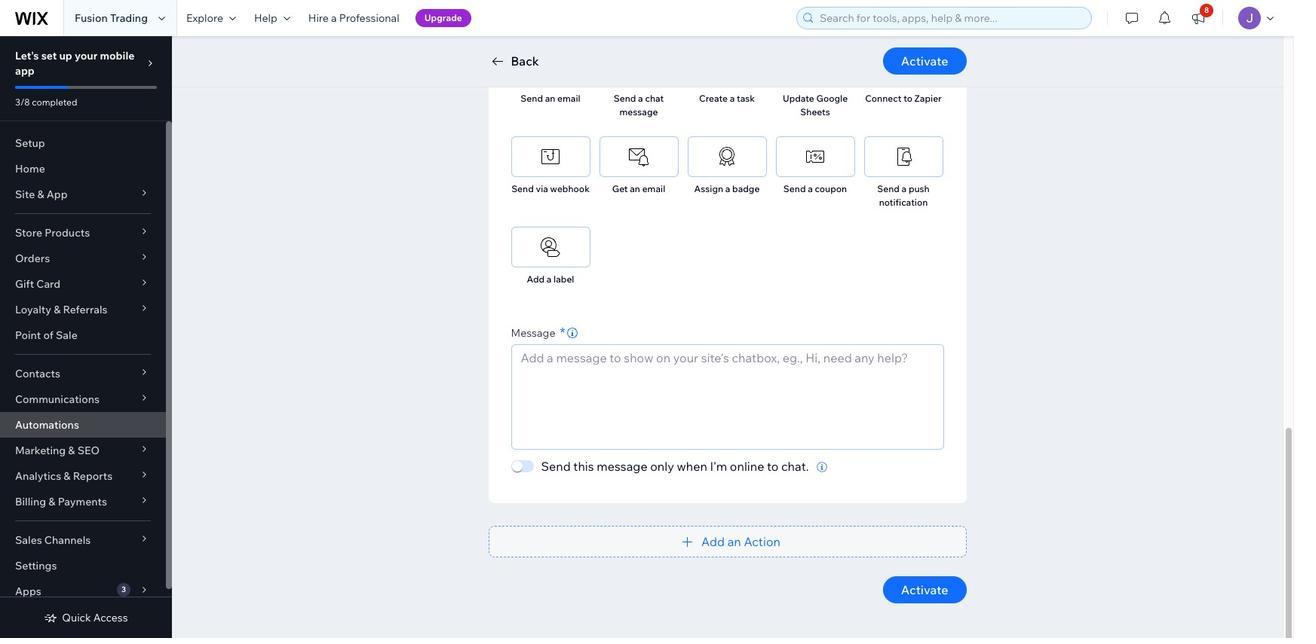 Task type: vqa. For each thing, say whether or not it's contained in the screenshot.
alert
no



Task type: locate. For each thing, give the bounding box(es) containing it.
email
[[557, 93, 580, 104], [642, 183, 665, 195]]

communications
[[15, 393, 100, 406]]

connect to zapier
[[865, 93, 942, 104]]

1 activate from the top
[[901, 54, 948, 69]]

add inside "button"
[[701, 535, 725, 550]]

& for site
[[37, 188, 44, 201]]

assign
[[694, 183, 723, 195]]

2 activate from the top
[[901, 583, 948, 598]]

send left chat
[[614, 93, 636, 104]]

add left action
[[701, 535, 725, 550]]

1 horizontal spatial add
[[701, 535, 725, 550]]

send down back
[[521, 93, 543, 104]]

0 horizontal spatial category image
[[539, 146, 562, 168]]

setup link
[[0, 130, 166, 156]]

a inside send a chat message
[[638, 93, 643, 104]]

1 vertical spatial activate
[[901, 583, 948, 598]]

0 vertical spatial email
[[557, 93, 580, 104]]

reports
[[73, 470, 113, 483]]

point
[[15, 329, 41, 342]]

a left badge
[[725, 183, 730, 195]]

email left send a chat message
[[557, 93, 580, 104]]

quick
[[62, 612, 91, 625]]

& inside analytics & reports popup button
[[64, 470, 71, 483]]

category image up the get an email
[[627, 146, 650, 168]]

automations
[[15, 419, 79, 432]]

setup
[[15, 137, 45, 150]]

message
[[511, 327, 555, 340]]

& right site
[[37, 188, 44, 201]]

8 button
[[1182, 0, 1215, 36]]

apps
[[15, 585, 41, 599]]

a left task on the right
[[730, 93, 735, 104]]

gift card button
[[0, 271, 166, 297]]

to
[[904, 93, 912, 104], [767, 459, 779, 474]]

1 category image from the left
[[539, 146, 562, 168]]

a left coupon
[[808, 183, 813, 195]]

this
[[573, 459, 594, 474]]

email for get an email
[[642, 183, 665, 195]]

a
[[331, 11, 337, 25], [638, 93, 643, 104], [730, 93, 735, 104], [725, 183, 730, 195], [808, 183, 813, 195], [902, 183, 907, 195], [547, 274, 552, 285]]

0 horizontal spatial an
[[545, 93, 555, 104]]

& left seo
[[68, 444, 75, 458]]

settings link
[[0, 554, 166, 579]]

send a push notification
[[877, 183, 930, 208]]

send inside send a chat message
[[614, 93, 636, 104]]

fusion
[[75, 11, 108, 25]]

0 horizontal spatial add
[[527, 274, 545, 285]]

a left label
[[547, 274, 552, 285]]

send up the notification
[[877, 183, 900, 195]]

hire a professional link
[[299, 0, 408, 36]]

contacts
[[15, 367, 60, 381]]

a right hire
[[331, 11, 337, 25]]

1 horizontal spatial an
[[630, 183, 640, 195]]

a inside send a push notification
[[902, 183, 907, 195]]

& right billing
[[48, 495, 55, 509]]

& inside billing & payments popup button
[[48, 495, 55, 509]]

hire
[[308, 11, 329, 25]]

access
[[93, 612, 128, 625]]

2 category image from the left
[[627, 146, 650, 168]]

sheets
[[800, 106, 830, 118]]

category image for via
[[539, 146, 562, 168]]

send via webhook
[[511, 183, 590, 195]]

app
[[47, 188, 68, 201]]

2 vertical spatial an
[[727, 535, 741, 550]]

label
[[554, 274, 574, 285]]

send for send a push notification
[[877, 183, 900, 195]]

send left coupon
[[783, 183, 806, 195]]

let's set up your mobile app
[[15, 49, 135, 78]]

add a label
[[527, 274, 574, 285]]

i'm
[[710, 459, 727, 474]]

send
[[521, 93, 543, 104], [614, 93, 636, 104], [511, 183, 534, 195], [783, 183, 806, 195], [877, 183, 900, 195], [541, 459, 571, 474]]

a left chat
[[638, 93, 643, 104]]

send for send a coupon
[[783, 183, 806, 195]]

analytics
[[15, 470, 61, 483]]

send left via
[[511, 183, 534, 195]]

message right this
[[597, 459, 648, 474]]

a for professional
[[331, 11, 337, 25]]

1 vertical spatial email
[[642, 183, 665, 195]]

& for loyalty
[[54, 303, 61, 317]]

0 horizontal spatial email
[[557, 93, 580, 104]]

1 horizontal spatial category image
[[627, 146, 650, 168]]

loyalty
[[15, 303, 51, 317]]

& for marketing
[[68, 444, 75, 458]]

email right get
[[642, 183, 665, 195]]

0 vertical spatial activate
[[901, 54, 948, 69]]

0 vertical spatial activate button
[[883, 48, 966, 75]]

a for badge
[[725, 183, 730, 195]]

a up the notification
[[902, 183, 907, 195]]

send a chat message
[[614, 93, 664, 118]]

category image up connect to zapier
[[892, 55, 915, 78]]

& inside marketing & seo dropdown button
[[68, 444, 75, 458]]

store products
[[15, 226, 90, 240]]

message down chat
[[620, 106, 658, 118]]

app
[[15, 64, 35, 78]]

gift card
[[15, 278, 60, 291]]

to left chat.
[[767, 459, 779, 474]]

a for label
[[547, 274, 552, 285]]

add left label
[[527, 274, 545, 285]]

category image
[[539, 55, 562, 78], [892, 55, 915, 78], [716, 146, 738, 168], [804, 146, 827, 168], [892, 146, 915, 168], [539, 236, 562, 259]]

analytics & reports button
[[0, 464, 166, 489]]

2 horizontal spatial an
[[727, 535, 741, 550]]

activate
[[901, 54, 948, 69], [901, 583, 948, 598]]

products
[[45, 226, 90, 240]]

when
[[677, 459, 707, 474]]

category image
[[539, 146, 562, 168], [627, 146, 650, 168]]

Add a message to show on your site's chatbox, eg., Hi, need any help? text field
[[512, 345, 943, 449]]

referrals
[[63, 303, 108, 317]]

1 horizontal spatial email
[[642, 183, 665, 195]]

payments
[[58, 495, 107, 509]]

send left this
[[541, 459, 571, 474]]

0 vertical spatial an
[[545, 93, 555, 104]]

add for add an action
[[701, 535, 725, 550]]

& inside site & app popup button
[[37, 188, 44, 201]]

get an email
[[612, 183, 665, 195]]

category image up send via webhook
[[539, 146, 562, 168]]

to left zapier at right top
[[904, 93, 912, 104]]

back
[[511, 54, 539, 69]]

message
[[620, 106, 658, 118], [597, 459, 648, 474]]

send inside send a push notification
[[877, 183, 900, 195]]

an inside "button"
[[727, 535, 741, 550]]

explore
[[186, 11, 223, 25]]

site & app
[[15, 188, 68, 201]]

create a task
[[699, 93, 755, 104]]

& right loyalty
[[54, 303, 61, 317]]

3
[[121, 585, 126, 595]]

send an email
[[521, 93, 580, 104]]

1 vertical spatial activate button
[[883, 577, 966, 604]]

a for chat
[[638, 93, 643, 104]]

activate button
[[883, 48, 966, 75], [883, 577, 966, 604]]

get
[[612, 183, 628, 195]]

point of sale link
[[0, 323, 166, 348]]

& left reports
[[64, 470, 71, 483]]

hire a professional
[[308, 11, 399, 25]]

an for send
[[545, 93, 555, 104]]

category image up send a coupon
[[804, 146, 827, 168]]

0 vertical spatial add
[[527, 274, 545, 285]]

send this message only when i'm online to chat.
[[541, 459, 809, 474]]

1 horizontal spatial to
[[904, 93, 912, 104]]

orders button
[[0, 246, 166, 271]]

& inside the loyalty & referrals dropdown button
[[54, 303, 61, 317]]

sale
[[56, 329, 78, 342]]

1 vertical spatial to
[[767, 459, 779, 474]]

add for add a label
[[527, 274, 545, 285]]

1 vertical spatial an
[[630, 183, 640, 195]]

add
[[527, 274, 545, 285], [701, 535, 725, 550]]

0 vertical spatial message
[[620, 106, 658, 118]]

quick access
[[62, 612, 128, 625]]

an
[[545, 93, 555, 104], [630, 183, 640, 195], [727, 535, 741, 550]]

store
[[15, 226, 42, 240]]

sales
[[15, 534, 42, 548]]

via
[[536, 183, 548, 195]]

0 vertical spatial to
[[904, 93, 912, 104]]

quick access button
[[44, 612, 128, 625]]

1 vertical spatial add
[[701, 535, 725, 550]]

completed
[[32, 97, 77, 108]]

upgrade button
[[415, 9, 471, 27]]



Task type: describe. For each thing, give the bounding box(es) containing it.
0 horizontal spatial to
[[767, 459, 779, 474]]

billing & payments
[[15, 495, 107, 509]]

billing & payments button
[[0, 489, 166, 515]]

8
[[1204, 5, 1209, 15]]

only
[[650, 459, 674, 474]]

3/8 completed
[[15, 97, 77, 108]]

a for task
[[730, 93, 735, 104]]

2 activate button from the top
[[883, 577, 966, 604]]

card
[[36, 278, 60, 291]]

seo
[[77, 444, 100, 458]]

mobile
[[100, 49, 135, 63]]

add an action
[[701, 535, 781, 550]]

& for analytics
[[64, 470, 71, 483]]

trading
[[110, 11, 148, 25]]

& for billing
[[48, 495, 55, 509]]

analytics & reports
[[15, 470, 113, 483]]

upgrade
[[424, 12, 462, 23]]

notification
[[879, 197, 928, 208]]

marketing & seo button
[[0, 438, 166, 464]]

point of sale
[[15, 329, 78, 342]]

push
[[909, 183, 930, 195]]

email for send an email
[[557, 93, 580, 104]]

send for send via webhook
[[511, 183, 534, 195]]

category image up assign a badge
[[716, 146, 738, 168]]

1 vertical spatial message
[[597, 459, 648, 474]]

create
[[699, 93, 728, 104]]

*
[[560, 324, 565, 342]]

message *
[[511, 324, 565, 342]]

sales channels button
[[0, 528, 166, 554]]

activate for 1st activate button from the bottom of the page
[[901, 583, 948, 598]]

message inside send a chat message
[[620, 106, 658, 118]]

send a coupon
[[783, 183, 847, 195]]

a for push
[[902, 183, 907, 195]]

let's
[[15, 49, 39, 63]]

marketing & seo
[[15, 444, 100, 458]]

category image up add a label
[[539, 236, 562, 259]]

category image up push
[[892, 146, 915, 168]]

task
[[737, 93, 755, 104]]

communications button
[[0, 387, 166, 413]]

google
[[816, 93, 848, 104]]

set
[[41, 49, 57, 63]]

action
[[744, 535, 781, 550]]

1 activate button from the top
[[883, 48, 966, 75]]

sales channels
[[15, 534, 91, 548]]

site
[[15, 188, 35, 201]]

back button
[[488, 52, 539, 70]]

connect
[[865, 93, 902, 104]]

send for send this message only when i'm online to chat.
[[541, 459, 571, 474]]

update
[[783, 93, 814, 104]]

activate for 2nd activate button from the bottom of the page
[[901, 54, 948, 69]]

contacts button
[[0, 361, 166, 387]]

online
[[730, 459, 764, 474]]

add an action button
[[488, 526, 966, 558]]

settings
[[15, 560, 57, 573]]

send for send an email
[[521, 93, 543, 104]]

update google sheets
[[783, 93, 848, 118]]

home
[[15, 162, 45, 176]]

of
[[43, 329, 53, 342]]

3/8
[[15, 97, 30, 108]]

a for coupon
[[808, 183, 813, 195]]

webhook
[[550, 183, 590, 195]]

sidebar element
[[0, 36, 172, 639]]

category image for an
[[627, 146, 650, 168]]

loyalty & referrals
[[15, 303, 108, 317]]

loyalty & referrals button
[[0, 297, 166, 323]]

chat
[[645, 93, 664, 104]]

category image right back
[[539, 55, 562, 78]]

an for add
[[727, 535, 741, 550]]

Search for tools, apps, help & more... field
[[815, 8, 1087, 29]]

an for get
[[630, 183, 640, 195]]

orders
[[15, 252, 50, 265]]

gift
[[15, 278, 34, 291]]

your
[[75, 49, 97, 63]]

automations link
[[0, 413, 166, 438]]

home link
[[0, 156, 166, 182]]

professional
[[339, 11, 399, 25]]

billing
[[15, 495, 46, 509]]

send for send a chat message
[[614, 93, 636, 104]]

coupon
[[815, 183, 847, 195]]

channels
[[44, 534, 91, 548]]

up
[[59, 49, 72, 63]]

chat.
[[781, 459, 809, 474]]



